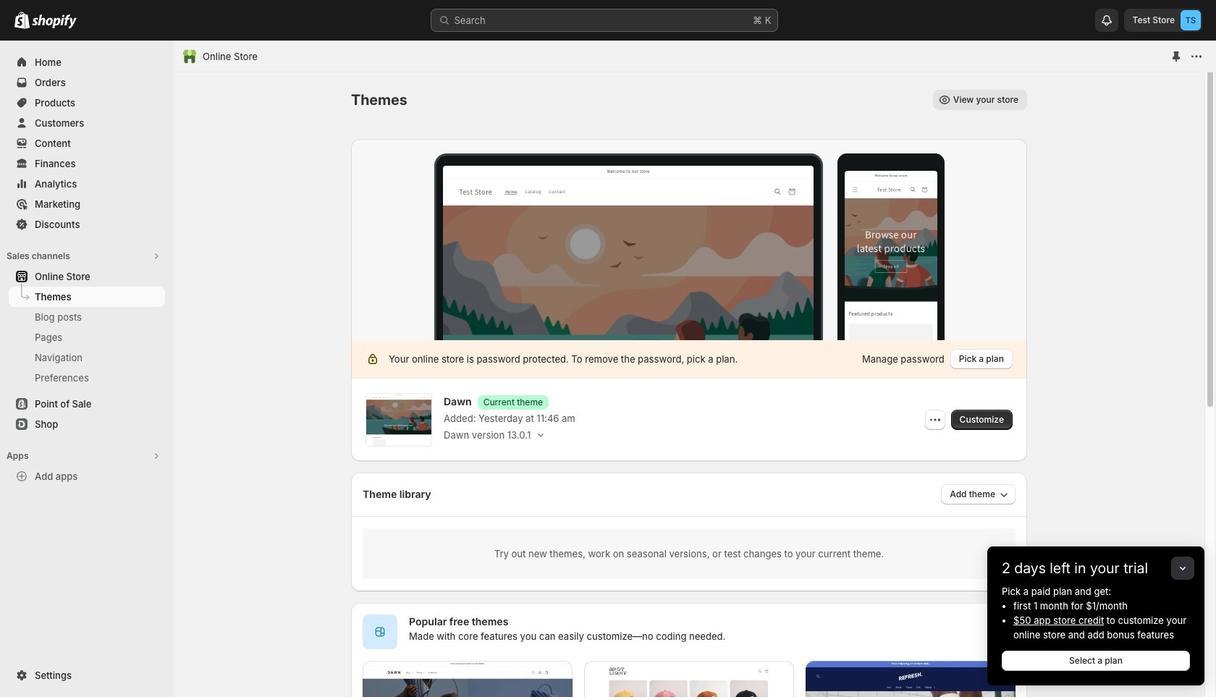 Task type: locate. For each thing, give the bounding box(es) containing it.
test store image
[[1181, 10, 1201, 30]]

shopify image
[[14, 12, 30, 29], [32, 14, 77, 29]]



Task type: describe. For each thing, give the bounding box(es) containing it.
1 horizontal spatial shopify image
[[32, 14, 77, 29]]

online store image
[[182, 49, 197, 64]]

0 horizontal spatial shopify image
[[14, 12, 30, 29]]



Task type: vqa. For each thing, say whether or not it's contained in the screenshot.
Test Store "Image"
yes



